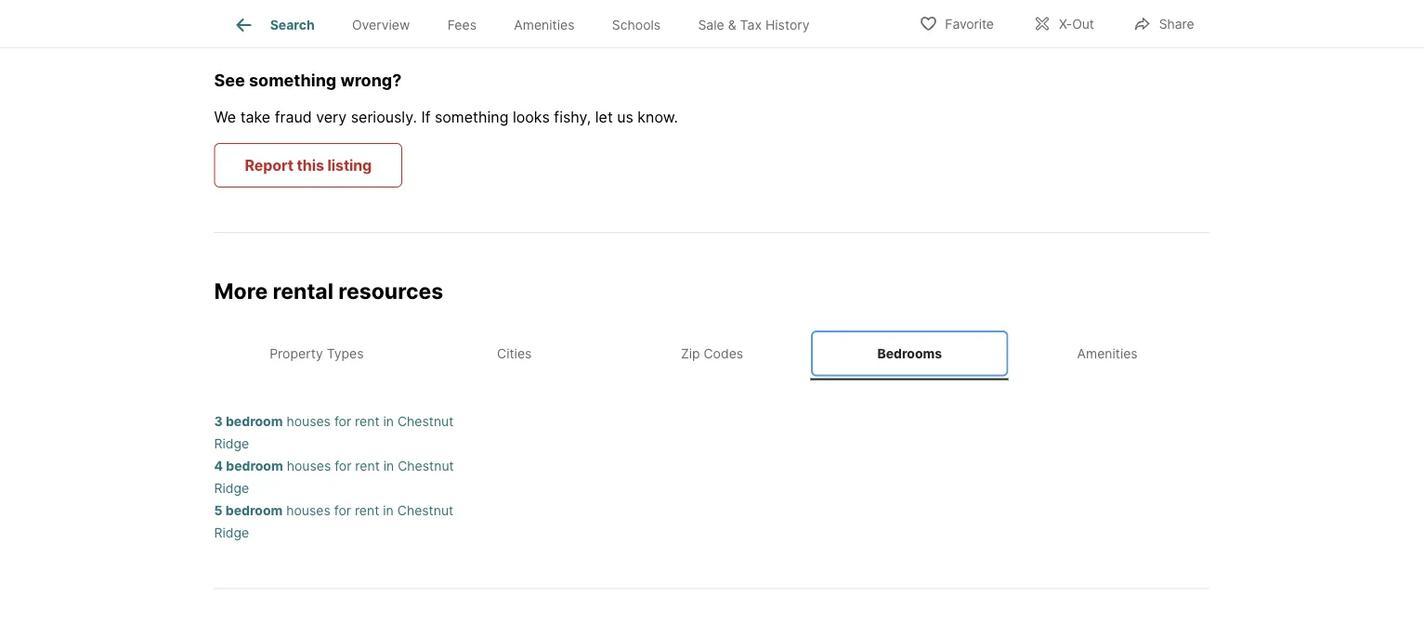 Task type: locate. For each thing, give the bounding box(es) containing it.
bedroom for 4 bedroom
[[226, 459, 283, 474]]

1 houses from the top
[[287, 414, 331, 430]]

2 vertical spatial bedroom
[[226, 503, 283, 519]]

more rental resources
[[214, 278, 444, 304]]

houses
[[287, 414, 331, 430], [287, 459, 331, 474], [286, 503, 331, 519]]

0 vertical spatial houses for rent in chestnut ridge
[[214, 414, 454, 452]]

cities
[[497, 346, 532, 361]]

seriously.
[[351, 108, 417, 126]]

2 vertical spatial ridge
[[214, 525, 249, 541]]

4
[[214, 459, 223, 474]]

1 vertical spatial chestnut
[[398, 459, 454, 474]]

property types
[[270, 346, 364, 361]]

schools
[[612, 17, 661, 33]]

0 vertical spatial bedroom
[[226, 414, 283, 430]]

bedrooms
[[878, 346, 943, 361]]

ridge down 4
[[214, 481, 249, 497]]

bedroom
[[226, 414, 283, 430], [226, 459, 283, 474], [226, 503, 283, 519]]

for for 3 bedroom
[[334, 414, 351, 430]]

2 vertical spatial rent
[[355, 503, 380, 519]]

report this listing button
[[214, 143, 403, 188]]

2 vertical spatial houses for rent in chestnut ridge
[[214, 503, 454, 541]]

chestnut for 4 bedroom
[[398, 459, 454, 474]]

2 vertical spatial houses
[[286, 503, 331, 519]]

amenities tab
[[496, 3, 594, 47], [1009, 331, 1207, 377]]

1 vertical spatial amenities
[[1078, 346, 1138, 361]]

bedroom right 3
[[226, 414, 283, 430]]

houses for 4 bedroom
[[287, 459, 331, 474]]

houses right '3 bedroom'
[[287, 414, 331, 430]]

1 vertical spatial rent
[[355, 459, 380, 474]]

0 vertical spatial houses
[[287, 414, 331, 430]]

0 vertical spatial amenities
[[514, 17, 575, 33]]

houses for rent in chestnut ridge for 4 bedroom
[[214, 459, 454, 497]]

resources
[[339, 278, 444, 304]]

bedroom for 3 bedroom
[[226, 414, 283, 430]]

0 vertical spatial for
[[334, 414, 351, 430]]

&
[[728, 17, 737, 33]]

houses for rent in chestnut ridge for 3 bedroom
[[214, 414, 454, 452]]

houses right 4 bedroom
[[287, 459, 331, 474]]

zip codes
[[681, 346, 744, 361]]

know.
[[638, 108, 678, 126]]

types
[[327, 346, 364, 361]]

very
[[316, 108, 347, 126]]

favorite button
[[904, 4, 1010, 42]]

sale
[[698, 17, 725, 33]]

bedroom for 5 bedroom
[[226, 503, 283, 519]]

1 vertical spatial houses
[[287, 459, 331, 474]]

1 vertical spatial amenities tab
[[1009, 331, 1207, 377]]

something up fraud
[[249, 70, 337, 91]]

out
[[1073, 16, 1095, 32]]

ridge
[[214, 436, 249, 452], [214, 481, 249, 497], [214, 525, 249, 541]]

houses right 5 bedroom
[[286, 503, 331, 519]]

amenities
[[514, 17, 575, 33], [1078, 346, 1138, 361]]

1 houses for rent in chestnut ridge from the top
[[214, 414, 454, 452]]

2 vertical spatial chestnut
[[398, 503, 454, 519]]

0 vertical spatial ridge
[[214, 436, 249, 452]]

0 horizontal spatial something
[[249, 70, 337, 91]]

zip codes tab
[[614, 331, 811, 377]]

1 horizontal spatial something
[[435, 108, 509, 126]]

0 vertical spatial chestnut
[[398, 414, 454, 430]]

1 vertical spatial tab list
[[214, 327, 1211, 380]]

0 horizontal spatial amenities
[[514, 17, 575, 33]]

2 houses from the top
[[287, 459, 331, 474]]

bedroom right 5
[[226, 503, 283, 519]]

tab list
[[214, 0, 844, 47], [214, 327, 1211, 380]]

2 tab list from the top
[[214, 327, 1211, 380]]

fraud
[[275, 108, 312, 126]]

chestnut
[[398, 414, 454, 430], [398, 459, 454, 474], [398, 503, 454, 519]]

5 bedroom
[[214, 503, 283, 519]]

1 vertical spatial in
[[384, 459, 394, 474]]

we take fraud very seriously. if something looks fishy, let us know.
[[214, 108, 678, 126]]

3
[[214, 414, 223, 430]]

2 ridge from the top
[[214, 481, 249, 497]]

overview
[[352, 17, 410, 33]]

1 tab list from the top
[[214, 0, 844, 47]]

something
[[249, 70, 337, 91], [435, 108, 509, 126]]

1 horizontal spatial amenities
[[1078, 346, 1138, 361]]

ridge down 5
[[214, 525, 249, 541]]

tab list containing search
[[214, 0, 844, 47]]

in
[[383, 414, 394, 430], [384, 459, 394, 474], [383, 503, 394, 519]]

fishy,
[[554, 108, 591, 126]]

search link
[[233, 14, 315, 36]]

x-
[[1060, 16, 1073, 32]]

5
[[214, 503, 223, 519]]

3 ridge from the top
[[214, 525, 249, 541]]

1 vertical spatial houses for rent in chestnut ridge
[[214, 459, 454, 497]]

1 vertical spatial bedroom
[[226, 459, 283, 474]]

rent for 5 bedroom
[[355, 503, 380, 519]]

listing
[[328, 156, 372, 174]]

0 horizontal spatial amenities tab
[[496, 3, 594, 47]]

1 horizontal spatial amenities tab
[[1009, 331, 1207, 377]]

0 vertical spatial in
[[383, 414, 394, 430]]

rent
[[355, 414, 380, 430], [355, 459, 380, 474], [355, 503, 380, 519]]

3 houses from the top
[[286, 503, 331, 519]]

sale & tax history tab
[[680, 3, 829, 47]]

wrong?
[[341, 70, 402, 91]]

chestnut for 5 bedroom
[[398, 503, 454, 519]]

ridge for 5
[[214, 525, 249, 541]]

bedroom right 4
[[226, 459, 283, 474]]

something right if
[[435, 108, 509, 126]]

0 vertical spatial tab list
[[214, 0, 844, 47]]

3 in from the top
[[383, 503, 394, 519]]

in for 5 bedroom
[[383, 503, 394, 519]]

1 ridge from the top
[[214, 436, 249, 452]]

chestnut for 3 bedroom
[[398, 414, 454, 430]]

1 vertical spatial for
[[335, 459, 352, 474]]

rent for 3 bedroom
[[355, 414, 380, 430]]

2 vertical spatial in
[[383, 503, 394, 519]]

1 vertical spatial something
[[435, 108, 509, 126]]

2 vertical spatial for
[[334, 503, 351, 519]]

houses for rent in chestnut ridge
[[214, 414, 454, 452], [214, 459, 454, 497], [214, 503, 454, 541]]

more rental resources heading
[[214, 278, 1211, 327]]

0 vertical spatial rent
[[355, 414, 380, 430]]

x-out button
[[1018, 4, 1111, 42]]

amenities for bottom "amenities" tab
[[1078, 346, 1138, 361]]

2 in from the top
[[384, 459, 394, 474]]

tab list containing property types
[[214, 327, 1211, 380]]

3 houses for rent in chestnut ridge from the top
[[214, 503, 454, 541]]

1 vertical spatial ridge
[[214, 481, 249, 497]]

search
[[270, 17, 315, 33]]

2 houses for rent in chestnut ridge from the top
[[214, 459, 454, 497]]

for
[[334, 414, 351, 430], [335, 459, 352, 474], [334, 503, 351, 519]]

property
[[270, 346, 323, 361]]

ridge up 4
[[214, 436, 249, 452]]

amenities for the topmost "amenities" tab
[[514, 17, 575, 33]]

1 in from the top
[[383, 414, 394, 430]]



Task type: vqa. For each thing, say whether or not it's contained in the screenshot.
the Request inside Request a tour 'dialog'
no



Task type: describe. For each thing, give the bounding box(es) containing it.
property types tab
[[218, 331, 416, 377]]

tax
[[740, 17, 762, 33]]

houses for rent in chestnut ridge for 5 bedroom
[[214, 503, 454, 541]]

history
[[766, 17, 810, 33]]

fees
[[448, 17, 477, 33]]

codes
[[704, 346, 744, 361]]

in for 4 bedroom
[[384, 459, 394, 474]]

see something wrong?
[[214, 70, 402, 91]]

bedrooms tab
[[811, 331, 1009, 377]]

fees tab
[[429, 3, 496, 47]]

for for 5 bedroom
[[334, 503, 351, 519]]

zip
[[681, 346, 700, 361]]

this
[[297, 156, 324, 174]]

share
[[1160, 16, 1195, 32]]

report
[[245, 156, 294, 174]]

report this listing
[[245, 156, 372, 174]]

rental
[[273, 278, 334, 304]]

ridge for 4
[[214, 481, 249, 497]]

houses for 5 bedroom
[[286, 503, 331, 519]]

take
[[240, 108, 271, 126]]

0 vertical spatial something
[[249, 70, 337, 91]]

in for 3 bedroom
[[383, 414, 394, 430]]

x-out
[[1060, 16, 1095, 32]]

let
[[596, 108, 613, 126]]

overview tab
[[333, 3, 429, 47]]

if
[[421, 108, 431, 126]]

4 bedroom
[[214, 459, 283, 474]]

schools tab
[[594, 3, 680, 47]]

share button
[[1118, 4, 1211, 42]]

0 vertical spatial amenities tab
[[496, 3, 594, 47]]

looks
[[513, 108, 550, 126]]

cities tab
[[416, 331, 614, 377]]

rent for 4 bedroom
[[355, 459, 380, 474]]

we
[[214, 108, 236, 126]]

more
[[214, 278, 268, 304]]

houses for 3 bedroom
[[287, 414, 331, 430]]

3 bedroom
[[214, 414, 283, 430]]

see
[[214, 70, 245, 91]]

favorite
[[946, 16, 994, 32]]

ridge for 3
[[214, 436, 249, 452]]

for for 4 bedroom
[[335, 459, 352, 474]]

sale & tax history
[[698, 17, 810, 33]]

us
[[617, 108, 634, 126]]



